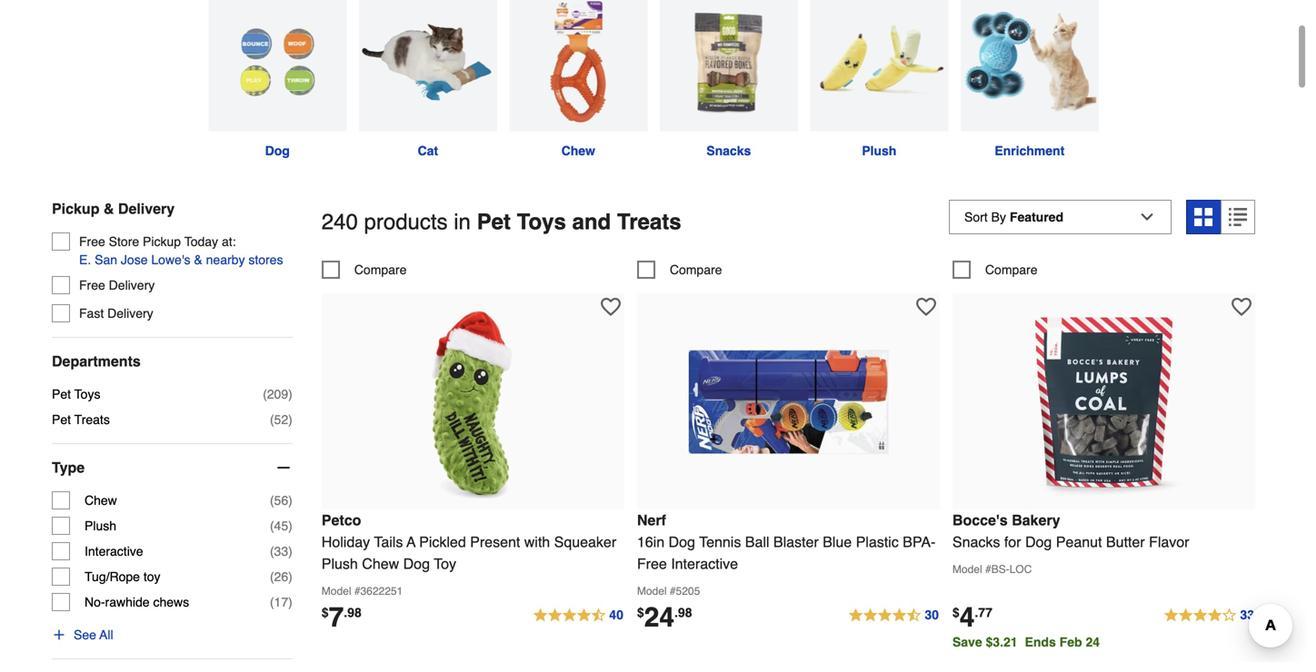 Task type: locate. For each thing, give the bounding box(es) containing it.
products
[[364, 210, 448, 235]]

# up the '$ 24 .98'
[[670, 586, 676, 598]]

ends
[[1025, 636, 1056, 650]]

chew inside "petco holiday tails a pickled present with squeaker plush chew dog toy"
[[362, 556, 399, 573]]

1 horizontal spatial heart outline image
[[917, 297, 937, 317]]

compare inside 5013814729 element
[[986, 263, 1038, 277]]

compare for 5013549137 element
[[354, 263, 407, 277]]

treats up 5013807809 element
[[617, 210, 682, 235]]

model
[[953, 564, 983, 576], [322, 586, 351, 598], [637, 586, 667, 598]]

2 vertical spatial chew
[[362, 556, 399, 573]]

$ 7 .98
[[322, 602, 362, 634]]

3 compare from the left
[[986, 263, 1038, 277]]

free down 16in
[[637, 556, 667, 573]]

petco holiday tails a pickled present with squeaker plush chew dog toy
[[322, 512, 617, 573]]

toys up pet treats
[[74, 387, 100, 402]]

model for 16in dog tennis ball blaster blue plastic bpa- free interactive
[[637, 586, 667, 598]]

actual price $7.98 element
[[322, 602, 362, 634]]

2 horizontal spatial heart outline image
[[1232, 297, 1252, 317]]

4.5 stars image left 4
[[848, 606, 940, 627]]

1 horizontal spatial .98
[[675, 606, 692, 621]]

dog down 'a'
[[403, 556, 430, 573]]

pet toys & treats type enrichment image
[[961, 0, 1099, 131]]

( 26 )
[[270, 570, 293, 585]]

pet up pet treats
[[52, 387, 71, 402]]

.98 down model # 3622251
[[344, 606, 362, 621]]

plush link
[[804, 0, 955, 160]]

chew down tails
[[362, 556, 399, 573]]

grid view image
[[1195, 208, 1213, 227]]

$ inside $ 7 .98
[[322, 606, 329, 621]]

1 horizontal spatial toys
[[517, 210, 566, 235]]

chew
[[562, 144, 596, 158], [85, 494, 117, 508], [362, 556, 399, 573]]

30 button
[[848, 606, 940, 627]]

0 vertical spatial delivery
[[118, 201, 175, 217]]

0 horizontal spatial treats
[[74, 413, 110, 427]]

1 vertical spatial pet
[[52, 387, 71, 402]]

pickup up the e.
[[52, 201, 100, 217]]

5 ) from the top
[[288, 545, 293, 559]]

bpa-
[[903, 534, 936, 551]]

2 .98 from the left
[[675, 606, 692, 621]]

dog right 16in
[[669, 534, 696, 551]]

( for 45
[[270, 519, 274, 534]]

1 horizontal spatial chew
[[362, 556, 399, 573]]

)
[[288, 387, 293, 402], [288, 413, 293, 427], [288, 494, 293, 508], [288, 519, 293, 534], [288, 545, 293, 559], [288, 570, 293, 585], [288, 596, 293, 610]]

2 vertical spatial free
[[637, 556, 667, 573]]

e. san jose lowe's & nearby stores button
[[79, 251, 283, 269]]

) up ( 33 )
[[288, 519, 293, 534]]

pickup
[[52, 201, 100, 217], [143, 235, 181, 249]]

snacks
[[707, 144, 751, 158], [953, 534, 1001, 551]]

today
[[184, 235, 218, 249]]

.98 inside the '$ 24 .98'
[[675, 606, 692, 621]]

pet right in
[[477, 210, 511, 235]]

heart outline image
[[601, 297, 621, 317], [917, 297, 937, 317], [1232, 297, 1252, 317]]

1 horizontal spatial 4.5 stars image
[[848, 606, 940, 627]]

free down the e.
[[79, 278, 105, 293]]

&
[[104, 201, 114, 217], [194, 253, 203, 267]]

4.5 stars image
[[532, 606, 625, 627], [848, 606, 940, 627]]

0 vertical spatial free
[[79, 235, 105, 249]]

1 $ from the left
[[322, 606, 329, 621]]

e. san jose lowe's & nearby stores
[[79, 253, 283, 267]]

1 horizontal spatial 24
[[1086, 636, 1100, 650]]

.98 down the "5205"
[[675, 606, 692, 621]]

1 vertical spatial free
[[79, 278, 105, 293]]

1 horizontal spatial interactive
[[671, 556, 738, 573]]

.98 inside $ 7 .98
[[344, 606, 362, 621]]

1 vertical spatial treats
[[74, 413, 110, 427]]

$ right 40
[[637, 606, 644, 621]]

compare inside 5013807809 element
[[670, 263, 722, 277]]

4 ) from the top
[[288, 519, 293, 534]]

( for 209
[[263, 387, 267, 402]]

nerf 16in dog tennis ball blaster blue plastic bpa- free interactive
[[637, 512, 936, 573]]

squeaker
[[554, 534, 617, 551]]

delivery for fast delivery
[[107, 307, 153, 321]]

free up the e.
[[79, 235, 105, 249]]

0 horizontal spatial compare
[[354, 263, 407, 277]]

) down ( 33 )
[[288, 570, 293, 585]]

0 horizontal spatial 33
[[274, 545, 288, 559]]

plush down holiday
[[322, 556, 358, 573]]

( for 56
[[270, 494, 274, 508]]

1 horizontal spatial snacks
[[953, 534, 1001, 551]]

pet toys & treats pet type cat image
[[359, 0, 497, 131]]

4.5 stars image down squeaker on the bottom left of page
[[532, 606, 625, 627]]

type button
[[52, 445, 293, 492]]

pet
[[477, 210, 511, 235], [52, 387, 71, 402], [52, 413, 71, 427]]

feb
[[1060, 636, 1083, 650]]

& down today
[[194, 253, 203, 267]]

1 horizontal spatial model
[[637, 586, 667, 598]]

0 horizontal spatial 24
[[644, 602, 675, 634]]

ball
[[745, 534, 770, 551]]

2 4.5 stars image from the left
[[848, 606, 940, 627]]

# for snacks
[[986, 564, 992, 576]]

chew up and
[[562, 144, 596, 158]]

compare for 5013807809 element
[[670, 263, 722, 277]]

2 vertical spatial plush
[[322, 556, 358, 573]]

1 vertical spatial pickup
[[143, 235, 181, 249]]

departments
[[52, 353, 141, 370]]

free for free store pickup today at:
[[79, 235, 105, 249]]

model # 5205
[[637, 586, 700, 598]]

nerf
[[637, 512, 666, 529]]

plush
[[862, 144, 897, 158], [85, 519, 116, 534], [322, 556, 358, 573]]

) for ( 26 )
[[288, 570, 293, 585]]

26
[[274, 570, 288, 585]]

0 vertical spatial plush
[[862, 144, 897, 158]]

model # bs-loc
[[953, 564, 1032, 576]]

$3.21
[[986, 636, 1018, 650]]

0 horizontal spatial &
[[104, 201, 114, 217]]

# left loc
[[986, 564, 992, 576]]

24 down model # 5205
[[644, 602, 675, 634]]

# for tails
[[354, 586, 361, 598]]

$ inside the '$ 24 .98'
[[637, 606, 644, 621]]

0 vertical spatial toys
[[517, 210, 566, 235]]

0 horizontal spatial pickup
[[52, 201, 100, 217]]

bocce's bakery snacks for dog peanut butter flavor image
[[1004, 303, 1204, 503]]

plush inside "petco holiday tails a pickled present with squeaker plush chew dog toy"
[[322, 556, 358, 573]]

free delivery
[[79, 278, 155, 293]]

& inside button
[[194, 253, 203, 267]]

33
[[274, 545, 288, 559], [1241, 608, 1255, 623]]

bs-
[[992, 564, 1010, 576]]

petco
[[322, 512, 361, 529]]

delivery up free store pickup today at:
[[118, 201, 175, 217]]

1 vertical spatial plush
[[85, 519, 116, 534]]

compare inside 5013549137 element
[[354, 263, 407, 277]]

snacks inside bocce's bakery snacks for dog peanut butter flavor
[[953, 534, 1001, 551]]

$ inside $ 4 .77
[[953, 606, 960, 621]]

stores
[[249, 253, 283, 267]]

model for snacks for dog peanut butter flavor
[[953, 564, 983, 576]]

pet down pet toys on the left
[[52, 413, 71, 427]]

) for ( 56 )
[[288, 494, 293, 508]]

chew down type
[[85, 494, 117, 508]]

present
[[470, 534, 520, 551]]

minus image
[[274, 459, 293, 477]]

lowe's
[[151, 253, 191, 267]]

& up store
[[104, 201, 114, 217]]

interactive inside the nerf 16in dog tennis ball blaster blue plastic bpa- free interactive
[[671, 556, 738, 573]]

1 horizontal spatial #
[[670, 586, 676, 598]]

plush down pet toys & treats type plush image
[[862, 144, 897, 158]]

blaster
[[774, 534, 819, 551]]

free
[[79, 235, 105, 249], [79, 278, 105, 293], [637, 556, 667, 573]]

plus image
[[52, 628, 66, 643]]

and
[[572, 210, 611, 235]]

actual price $4.77 element
[[953, 602, 993, 634]]

dog down pet toys & treats pet type dog image
[[265, 144, 290, 158]]

dog down bakery
[[1026, 534, 1052, 551]]

$ right 30
[[953, 606, 960, 621]]

24 right feb
[[1086, 636, 1100, 650]]

2 compare from the left
[[670, 263, 722, 277]]

1 vertical spatial &
[[194, 253, 203, 267]]

$ 24 .98
[[637, 602, 692, 634]]

1 horizontal spatial 33
[[1241, 608, 1255, 623]]

pet toys & treats type plush image
[[810, 0, 949, 131]]

tennis
[[699, 534, 741, 551]]

2 ) from the top
[[288, 413, 293, 427]]

interactive down tennis
[[671, 556, 738, 573]]

240 products in pet toys and treats
[[322, 210, 682, 235]]

1 ) from the top
[[288, 387, 293, 402]]

1 vertical spatial snacks
[[953, 534, 1001, 551]]

# up $ 7 .98
[[354, 586, 361, 598]]

0 horizontal spatial model
[[322, 586, 351, 598]]

) up 45
[[288, 494, 293, 508]]

4.5 stars image containing 30
[[848, 606, 940, 627]]

) for ( 45 )
[[288, 519, 293, 534]]

pickup up the lowe's
[[143, 235, 181, 249]]

1 horizontal spatial $
[[637, 606, 644, 621]]

17
[[274, 596, 288, 610]]

1 horizontal spatial &
[[194, 253, 203, 267]]

) up ( 52 )
[[288, 387, 293, 402]]

) for ( 33 )
[[288, 545, 293, 559]]

treats down pet toys on the left
[[74, 413, 110, 427]]

$ down model # 3622251
[[322, 606, 329, 621]]

4
[[960, 602, 975, 634]]

1 horizontal spatial treats
[[617, 210, 682, 235]]

0 horizontal spatial $
[[322, 606, 329, 621]]

1 vertical spatial 33
[[1241, 608, 1255, 623]]

bocce's
[[953, 512, 1008, 529]]

model up 7
[[322, 586, 351, 598]]

2 horizontal spatial $
[[953, 606, 960, 621]]

7 ) from the top
[[288, 596, 293, 610]]

4.5 stars image containing 40
[[532, 606, 625, 627]]

enrichment link
[[955, 0, 1105, 160]]

1 vertical spatial delivery
[[109, 278, 155, 293]]

2 horizontal spatial #
[[986, 564, 992, 576]]

plush up tug/rope
[[85, 519, 116, 534]]

2 horizontal spatial plush
[[862, 144, 897, 158]]

model left bs-
[[953, 564, 983, 576]]

dog inside the nerf 16in dog tennis ball blaster blue plastic bpa- free interactive
[[669, 534, 696, 551]]

7
[[329, 602, 344, 634]]

snacks link
[[654, 0, 804, 160]]

see all
[[74, 628, 113, 643]]

(
[[263, 387, 267, 402], [270, 413, 274, 427], [270, 494, 274, 508], [270, 519, 274, 534], [270, 545, 274, 559], [270, 570, 274, 585], [270, 596, 274, 610]]

$ 4 .77
[[953, 602, 993, 634]]

save $3.21 ends feb 24
[[953, 636, 1100, 650]]

toys left and
[[517, 210, 566, 235]]

2 $ from the left
[[637, 606, 644, 621]]

nearby
[[206, 253, 245, 267]]

0 horizontal spatial heart outline image
[[601, 297, 621, 317]]

0 horizontal spatial 4.5 stars image
[[532, 606, 625, 627]]

free inside the nerf 16in dog tennis ball blaster blue plastic bpa- free interactive
[[637, 556, 667, 573]]

snacks down the 'bocce's'
[[953, 534, 1001, 551]]

delivery down free delivery
[[107, 307, 153, 321]]

0 horizontal spatial snacks
[[707, 144, 751, 158]]

0 horizontal spatial #
[[354, 586, 361, 598]]

treats
[[617, 210, 682, 235], [74, 413, 110, 427]]

0 horizontal spatial .98
[[344, 606, 362, 621]]

0 horizontal spatial chew
[[85, 494, 117, 508]]

delivery for free delivery
[[109, 278, 155, 293]]

3 ) from the top
[[288, 494, 293, 508]]

24
[[644, 602, 675, 634], [1086, 636, 1100, 650]]

1 vertical spatial toys
[[74, 387, 100, 402]]

actual price $24.98 element
[[637, 602, 692, 634]]

0 vertical spatial 33
[[274, 545, 288, 559]]

toys
[[517, 210, 566, 235], [74, 387, 100, 402]]

1 vertical spatial chew
[[85, 494, 117, 508]]

5013549137 element
[[322, 261, 407, 279]]

( 33 )
[[270, 545, 293, 559]]

delivery
[[118, 201, 175, 217], [109, 278, 155, 293], [107, 307, 153, 321]]

45
[[274, 519, 288, 534]]

1 horizontal spatial compare
[[670, 263, 722, 277]]

e.
[[79, 253, 91, 267]]

#
[[986, 564, 992, 576], [354, 586, 361, 598], [670, 586, 676, 598]]

.98
[[344, 606, 362, 621], [675, 606, 692, 621]]

pet for ( 209 )
[[52, 387, 71, 402]]

2 vertical spatial delivery
[[107, 307, 153, 321]]

0 vertical spatial pickup
[[52, 201, 100, 217]]

6 ) from the top
[[288, 570, 293, 585]]

1 horizontal spatial pickup
[[143, 235, 181, 249]]

1 .98 from the left
[[344, 606, 362, 621]]

rawhide
[[105, 596, 150, 610]]

1 vertical spatial 24
[[1086, 636, 1100, 650]]

interactive
[[85, 545, 143, 559], [671, 556, 738, 573]]

model up the '$ 24 .98'
[[637, 586, 667, 598]]

2 horizontal spatial compare
[[986, 263, 1038, 277]]

3 $ from the left
[[953, 606, 960, 621]]

) down ( 26 ) on the left of page
[[288, 596, 293, 610]]

dog inside "petco holiday tails a pickled present with squeaker plush chew dog toy"
[[403, 556, 430, 573]]

see
[[74, 628, 96, 643]]

interactive up tug/rope
[[85, 545, 143, 559]]

1 4.5 stars image from the left
[[532, 606, 625, 627]]

dog
[[265, 144, 290, 158], [669, 534, 696, 551], [1026, 534, 1052, 551], [403, 556, 430, 573]]

compare
[[354, 263, 407, 277], [670, 263, 722, 277], [986, 263, 1038, 277]]

delivery down jose
[[109, 278, 155, 293]]

2 vertical spatial pet
[[52, 413, 71, 427]]

1 horizontal spatial plush
[[322, 556, 358, 573]]

2 horizontal spatial model
[[953, 564, 983, 576]]

0 vertical spatial chew
[[562, 144, 596, 158]]

tails
[[374, 534, 403, 551]]

1 compare from the left
[[354, 263, 407, 277]]

snacks down pet toys & treats type snacks image
[[707, 144, 751, 158]]

) up ( 26 ) on the left of page
[[288, 545, 293, 559]]

0 horizontal spatial toys
[[74, 387, 100, 402]]

toy
[[144, 570, 161, 585]]

3622251
[[361, 586, 403, 598]]

) down ( 209 )
[[288, 413, 293, 427]]



Task type: vqa. For each thing, say whether or not it's contained in the screenshot.


Task type: describe. For each thing, give the bounding box(es) containing it.
( 17 )
[[270, 596, 293, 610]]

3 heart outline image from the left
[[1232, 297, 1252, 317]]

in
[[454, 210, 471, 235]]

jose
[[121, 253, 148, 267]]

209
[[267, 387, 288, 402]]

240
[[322, 210, 358, 235]]

0 vertical spatial treats
[[617, 210, 682, 235]]

pet toys & treats type snacks image
[[660, 0, 798, 131]]

( 45 )
[[270, 519, 293, 534]]

save
[[953, 636, 983, 650]]

blue
[[823, 534, 852, 551]]

5205
[[676, 586, 700, 598]]

30
[[925, 608, 939, 623]]

5013807809 element
[[637, 261, 722, 279]]

pet treats
[[52, 413, 110, 427]]

no-rawhide chews
[[85, 596, 189, 610]]

compare for 5013814729 element
[[986, 263, 1038, 277]]

pet toys & treats type chew image
[[509, 0, 648, 131]]

) for ( 209 )
[[288, 387, 293, 402]]

) for ( 52 )
[[288, 413, 293, 427]]

2 horizontal spatial chew
[[562, 144, 596, 158]]

( for 17
[[270, 596, 274, 610]]

departments element
[[52, 353, 293, 371]]

loc
[[1010, 564, 1032, 576]]

peanut
[[1056, 534, 1103, 551]]

0 horizontal spatial plush
[[85, 519, 116, 534]]

$ for 7
[[322, 606, 329, 621]]

.77
[[975, 606, 993, 621]]

16in
[[637, 534, 665, 551]]

cat link
[[353, 0, 503, 160]]

pet toys & treats pet type dog image
[[208, 0, 347, 131]]

( 56 )
[[270, 494, 293, 508]]

2 heart outline image from the left
[[917, 297, 937, 317]]

tug/rope
[[85, 570, 140, 585]]

at:
[[222, 235, 236, 249]]

tug/rope toy
[[85, 570, 161, 585]]

56
[[274, 494, 288, 508]]

pet for ( 52 )
[[52, 413, 71, 427]]

model for holiday tails a pickled present with squeaker plush chew dog toy
[[322, 586, 351, 598]]

type
[[52, 460, 85, 477]]

free for free delivery
[[79, 278, 105, 293]]

chews
[[153, 596, 189, 610]]

see all button
[[52, 627, 113, 645]]

bakery
[[1012, 512, 1061, 529]]

0 vertical spatial snacks
[[707, 144, 751, 158]]

0 horizontal spatial interactive
[[85, 545, 143, 559]]

4.5 stars image for 24
[[848, 606, 940, 627]]

) for ( 17 )
[[288, 596, 293, 610]]

.98 for 7
[[344, 606, 362, 621]]

# for dog
[[670, 586, 676, 598]]

list view image
[[1229, 208, 1248, 227]]

.98 for 24
[[675, 606, 692, 621]]

33 button
[[1163, 606, 1256, 627]]

enrichment
[[995, 144, 1065, 158]]

( 52 )
[[270, 413, 293, 427]]

ends feb 24 element
[[1025, 636, 1108, 650]]

no-
[[85, 596, 105, 610]]

40 button
[[532, 606, 625, 627]]

savings save $3.21 element
[[953, 636, 1108, 650]]

( 209 )
[[263, 387, 293, 402]]

pet toys
[[52, 387, 100, 402]]

( for 26
[[270, 570, 274, 585]]

butter
[[1107, 534, 1145, 551]]

with
[[524, 534, 550, 551]]

5013814729 element
[[953, 261, 1038, 279]]

a
[[407, 534, 416, 551]]

chew link
[[503, 0, 654, 160]]

( for 52
[[270, 413, 274, 427]]

dog link
[[202, 0, 353, 160]]

0 vertical spatial pet
[[477, 210, 511, 235]]

4.5 stars image for 7
[[532, 606, 625, 627]]

san
[[95, 253, 117, 267]]

40
[[610, 608, 624, 623]]

flavor
[[1149, 534, 1190, 551]]

model # 3622251
[[322, 586, 403, 598]]

52
[[274, 413, 288, 427]]

nerf 16in dog tennis ball blaster blue plastic bpa-free interactive image
[[689, 303, 889, 503]]

0 vertical spatial 24
[[644, 602, 675, 634]]

all
[[99, 628, 113, 643]]

33 inside 4 stars image
[[1241, 608, 1255, 623]]

pickup & delivery
[[52, 201, 175, 217]]

holiday
[[322, 534, 370, 551]]

$ for 24
[[637, 606, 644, 621]]

petco holiday tails a pickled present with squeaker plush chew dog toy image
[[373, 303, 573, 503]]

1 heart outline image from the left
[[601, 297, 621, 317]]

cat
[[418, 144, 438, 158]]

free store pickup today at:
[[79, 235, 236, 249]]

bocce's bakery snacks for dog peanut butter flavor
[[953, 512, 1190, 551]]

( for 33
[[270, 545, 274, 559]]

dog inside bocce's bakery snacks for dog peanut butter flavor
[[1026, 534, 1052, 551]]

$ for 4
[[953, 606, 960, 621]]

4 stars image
[[1163, 606, 1256, 627]]

for
[[1005, 534, 1022, 551]]

0 vertical spatial &
[[104, 201, 114, 217]]

pickled
[[419, 534, 466, 551]]

store
[[109, 235, 139, 249]]

toy
[[434, 556, 457, 573]]

plastic
[[856, 534, 899, 551]]



